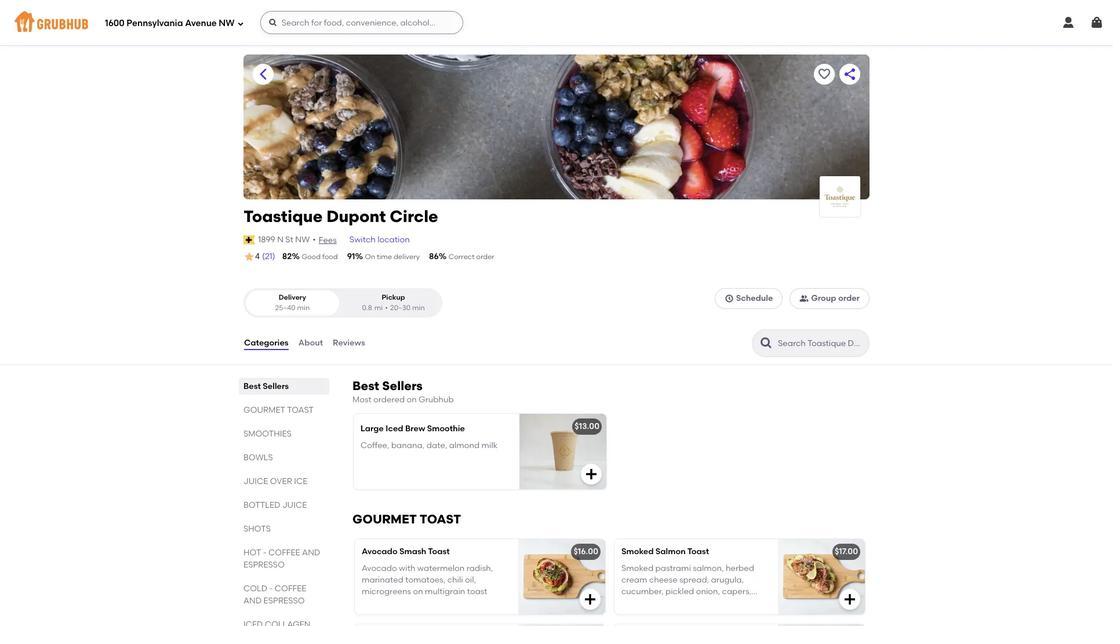 Task type: vqa. For each thing, say whether or not it's contained in the screenshot.
Nw within the The Main Navigation navigation
yes



Task type: locate. For each thing, give the bounding box(es) containing it.
on right ordered
[[407, 395, 417, 405]]

espresso inside hot - coffee and espresso
[[244, 560, 285, 570]]

coffee
[[269, 548, 300, 558], [275, 584, 307, 594]]

0 vertical spatial on
[[407, 395, 417, 405]]

2 toast from the left
[[688, 547, 709, 557]]

tab
[[244, 619, 325, 626]]

coffee,
[[361, 441, 390, 450]]

0 vertical spatial coffee
[[269, 548, 300, 558]]

arugula,
[[711, 575, 744, 585]]

smoked salmon toast
[[622, 547, 709, 557]]

gourmet down best sellers
[[244, 405, 285, 415]]

smoked inside smoked pastrami salmon, herbed cream cheese spread, arugula, cucumber, pickled onion, capers, toasty seasoning, microgreens, lemon wedge on sourdough toast
[[622, 564, 654, 573]]

min
[[297, 304, 310, 312], [412, 304, 425, 312]]

min right 20–30
[[412, 304, 425, 312]]

best up gourmet toast tab
[[244, 382, 261, 392]]

oil,
[[465, 575, 476, 585]]

option group
[[244, 288, 443, 318]]

on down the tomatoes,
[[413, 587, 423, 597]]

and down shots tab
[[302, 548, 320, 558]]

0 vertical spatial smoked
[[622, 547, 654, 557]]

iced
[[386, 424, 403, 434]]

0 vertical spatial -
[[263, 548, 267, 558]]

good
[[302, 253, 321, 261]]

1899 n st nw button
[[258, 234, 310, 247]]

juice over ice tab
[[244, 476, 325, 488]]

correct
[[449, 253, 475, 261]]

delivery
[[394, 253, 420, 261]]

0 horizontal spatial and
[[244, 596, 262, 606]]

1 vertical spatial smoked
[[622, 564, 654, 573]]

0 vertical spatial toast
[[467, 587, 488, 597]]

avocado for avocado smash toast
[[362, 547, 398, 557]]

nw
[[219, 18, 235, 28], [295, 235, 310, 245]]

and inside hot - coffee and espresso
[[302, 548, 320, 558]]

wedge
[[648, 611, 675, 621]]

multigrain
[[425, 587, 465, 597]]

gourmet up "avocado smash toast"
[[353, 512, 417, 527]]

on inside avocado with watermelon radish, marinated tomatoes, chili oil, microgreens on multigrain toast
[[413, 587, 423, 597]]

86
[[429, 252, 439, 262]]

star icon image
[[244, 251, 255, 263]]

1 horizontal spatial nw
[[295, 235, 310, 245]]

1 horizontal spatial toast
[[420, 512, 461, 527]]

best sellers most ordered on grubhub
[[353, 379, 454, 405]]

1 vertical spatial gourmet toast
[[353, 512, 461, 527]]

switch
[[350, 235, 376, 245]]

on down seasoning,
[[677, 611, 687, 621]]

gourmet toast up "avocado smash toast"
[[353, 512, 461, 527]]

1 avocado from the top
[[362, 547, 398, 557]]

gourmet toast inside tab
[[244, 405, 314, 415]]

2 smoked from the top
[[622, 564, 654, 573]]

toast up watermelon
[[428, 547, 450, 557]]

and inside the 'cold - coffee and espresso'
[[244, 596, 262, 606]]

gourmet toast
[[244, 405, 314, 415], [353, 512, 461, 527]]

and
[[302, 548, 320, 558], [244, 596, 262, 606]]

smoked for smoked pastrami salmon, herbed cream cheese spread, arugula, cucumber, pickled onion, capers, toasty seasoning, microgreens, lemon wedge on sourdough toast
[[622, 564, 654, 573]]

nw right avenue
[[219, 18, 235, 28]]

1 vertical spatial and
[[244, 596, 262, 606]]

cheese
[[650, 575, 678, 585]]

and down cold
[[244, 596, 262, 606]]

- right hot
[[263, 548, 267, 558]]

best for best sellers most ordered on grubhub
[[353, 379, 379, 393]]

0 horizontal spatial gourmet toast
[[244, 405, 314, 415]]

•
[[313, 235, 316, 245], [385, 304, 388, 312]]

1 vertical spatial espresso
[[264, 596, 305, 606]]

1 smoked from the top
[[622, 547, 654, 557]]

20–30
[[390, 304, 411, 312]]

svg image
[[268, 18, 278, 27], [237, 20, 244, 27], [725, 294, 734, 304], [584, 593, 597, 607]]

0 horizontal spatial •
[[313, 235, 316, 245]]

svg image
[[1062, 16, 1076, 30], [1090, 16, 1104, 30], [585, 468, 599, 482], [843, 593, 857, 607]]

coffee inside the 'cold - coffee and espresso'
[[275, 584, 307, 594]]

cold - coffee and espresso
[[244, 584, 307, 606]]

smoothies tab
[[244, 428, 325, 440]]

date,
[[427, 441, 447, 450]]

1899 n st nw
[[258, 235, 310, 245]]

0 horizontal spatial min
[[297, 304, 310, 312]]

• right 'mi'
[[385, 304, 388, 312]]

0 vertical spatial espresso
[[244, 560, 285, 570]]

1 horizontal spatial juice
[[282, 501, 307, 510]]

0.8
[[362, 304, 372, 312]]

large
[[361, 424, 384, 434]]

- right cold
[[269, 584, 273, 594]]

schedule
[[736, 294, 773, 303]]

smoothie
[[427, 424, 465, 434]]

0 vertical spatial gourmet toast
[[244, 405, 314, 415]]

1 horizontal spatial -
[[269, 584, 273, 594]]

on
[[407, 395, 417, 405], [413, 587, 423, 597], [677, 611, 687, 621]]

sellers inside best sellers most ordered on grubhub
[[382, 379, 423, 393]]

spread,
[[680, 575, 710, 585]]

0 horizontal spatial sellers
[[263, 382, 289, 392]]

25–40
[[275, 304, 296, 312]]

0 horizontal spatial toast
[[467, 587, 488, 597]]

0 vertical spatial and
[[302, 548, 320, 558]]

• inside pickup 0.8 mi • 20–30 min
[[385, 304, 388, 312]]

and for hot - coffee and espresso
[[302, 548, 320, 558]]

1 vertical spatial -
[[269, 584, 273, 594]]

Search Toastique Dupont Circle search field
[[777, 338, 866, 349]]

avocado for avocado with watermelon radish, marinated tomatoes, chili oil, microgreens on multigrain toast
[[362, 564, 397, 573]]

0 horizontal spatial toast
[[287, 405, 314, 415]]

sourdough
[[689, 611, 731, 621]]

juice
[[244, 477, 268, 487], [282, 501, 307, 510]]

0 horizontal spatial best
[[244, 382, 261, 392]]

1 min from the left
[[297, 304, 310, 312]]

best inside best sellers most ordered on grubhub
[[353, 379, 379, 393]]

microgreens
[[362, 587, 411, 597]]

sellers up gourmet toast tab
[[263, 382, 289, 392]]

sellers up ordered
[[382, 379, 423, 393]]

1 horizontal spatial and
[[302, 548, 320, 558]]

pickled
[[666, 587, 694, 597]]

0 vertical spatial order
[[476, 253, 495, 261]]

espresso down cold
[[264, 596, 305, 606]]

0 horizontal spatial -
[[263, 548, 267, 558]]

group order
[[812, 294, 860, 303]]

1 horizontal spatial •
[[385, 304, 388, 312]]

svg image left schedule
[[725, 294, 734, 304]]

1 horizontal spatial best
[[353, 379, 379, 393]]

group
[[812, 294, 837, 303]]

coffee for hot
[[269, 548, 300, 558]]

sellers inside tab
[[263, 382, 289, 392]]

cream
[[622, 575, 648, 585]]

1 vertical spatial nw
[[295, 235, 310, 245]]

2 vertical spatial on
[[677, 611, 687, 621]]

$13.00
[[575, 422, 600, 432]]

smoked pastrami salmon, herbed cream cheese spread, arugula, cucumber, pickled onion, capers, toasty seasoning, microgreens, lemon wedge on sourdough toast
[[622, 564, 755, 621]]

1 vertical spatial coffee
[[275, 584, 307, 594]]

coffee for cold
[[275, 584, 307, 594]]

coffee down shots tab
[[269, 548, 300, 558]]

juice inside tab
[[282, 501, 307, 510]]

nw for 1899 n st nw
[[295, 235, 310, 245]]

- inside hot - coffee and espresso
[[263, 548, 267, 558]]

share icon image
[[843, 67, 857, 81]]

salmon
[[656, 547, 686, 557]]

coffee, banana, date, almond milk
[[361, 441, 498, 450]]

1 horizontal spatial order
[[839, 294, 860, 303]]

most
[[353, 395, 372, 405]]

juice down ice
[[282, 501, 307, 510]]

1 horizontal spatial min
[[412, 304, 425, 312]]

smoked
[[622, 547, 654, 557], [622, 564, 654, 573]]

toast down best sellers tab
[[287, 405, 314, 415]]

good food
[[302, 253, 338, 261]]

best sellers tab
[[244, 381, 325, 393]]

0 vertical spatial avocado
[[362, 547, 398, 557]]

order right 'group'
[[839, 294, 860, 303]]

1 toast from the left
[[428, 547, 450, 557]]

svg image right avenue
[[237, 20, 244, 27]]

avocado smash toast image
[[519, 540, 606, 615]]

best inside tab
[[244, 382, 261, 392]]

svg image up caret left icon
[[268, 18, 278, 27]]

1 vertical spatial juice
[[282, 501, 307, 510]]

1899
[[258, 235, 275, 245]]

0 vertical spatial gourmet
[[244, 405, 285, 415]]

juice inside tab
[[244, 477, 268, 487]]

1600 pennsylvania avenue nw
[[105, 18, 235, 28]]

1 horizontal spatial sellers
[[382, 379, 423, 393]]

toast down capers,
[[733, 611, 754, 621]]

0 vertical spatial juice
[[244, 477, 268, 487]]

gourmet
[[244, 405, 285, 415], [353, 512, 417, 527]]

coffee down hot - coffee and espresso tab
[[275, 584, 307, 594]]

nw right st
[[295, 235, 310, 245]]

shots
[[244, 524, 271, 534]]

min down delivery
[[297, 304, 310, 312]]

0 horizontal spatial gourmet
[[244, 405, 285, 415]]

1 vertical spatial gourmet
[[353, 512, 417, 527]]

coffee inside hot - coffee and espresso
[[269, 548, 300, 558]]

toastique dupont circle logo image
[[820, 181, 861, 212]]

espresso down hot
[[244, 560, 285, 570]]

0 horizontal spatial order
[[476, 253, 495, 261]]

2 avocado from the top
[[362, 564, 397, 573]]

smoothies
[[244, 429, 292, 439]]

svg image up 3 cheese italian toast 'image' at bottom
[[584, 593, 597, 607]]

0 horizontal spatial nw
[[219, 18, 235, 28]]

espresso inside the 'cold - coffee and espresso'
[[264, 596, 305, 606]]

1 vertical spatial order
[[839, 294, 860, 303]]

1 horizontal spatial gourmet
[[353, 512, 417, 527]]

toast up smash
[[420, 512, 461, 527]]

hot - coffee and espresso tab
[[244, 547, 325, 571]]

toastique
[[244, 206, 323, 226]]

nw inside main navigation navigation
[[219, 18, 235, 28]]

0 horizontal spatial toast
[[428, 547, 450, 557]]

save this restaurant button
[[814, 64, 835, 85]]

order for group order
[[839, 294, 860, 303]]

best up most
[[353, 379, 379, 393]]

min inside delivery 25–40 min
[[297, 304, 310, 312]]

switch location
[[350, 235, 410, 245]]

bottled juice tab
[[244, 499, 325, 512]]

1 vertical spatial •
[[385, 304, 388, 312]]

0 vertical spatial •
[[313, 235, 316, 245]]

sellers
[[382, 379, 423, 393], [263, 382, 289, 392]]

1 vertical spatial on
[[413, 587, 423, 597]]

order right correct on the top left of page
[[476, 253, 495, 261]]

salmon,
[[693, 564, 724, 573]]

toast inside avocado with watermelon radish, marinated tomatoes, chili oil, microgreens on multigrain toast
[[467, 587, 488, 597]]

1 vertical spatial toast
[[733, 611, 754, 621]]

cucumber,
[[622, 587, 664, 597]]

svg image inside schedule button
[[725, 294, 734, 304]]

0 horizontal spatial juice
[[244, 477, 268, 487]]

• fees
[[313, 235, 337, 245]]

order inside button
[[839, 294, 860, 303]]

smoked for smoked salmon toast
[[622, 547, 654, 557]]

toasty
[[622, 599, 646, 609]]

mi
[[375, 304, 383, 312]]

almond
[[449, 441, 480, 450]]

0 vertical spatial toast
[[287, 405, 314, 415]]

1 horizontal spatial toast
[[733, 611, 754, 621]]

gourmet toast down best sellers tab
[[244, 405, 314, 415]]

nw inside 'button'
[[295, 235, 310, 245]]

juice down bowls
[[244, 477, 268, 487]]

toast
[[428, 547, 450, 557], [688, 547, 709, 557]]

marinated
[[362, 575, 404, 585]]

1 vertical spatial avocado
[[362, 564, 397, 573]]

0 vertical spatial nw
[[219, 18, 235, 28]]

toast inside smoked pastrami salmon, herbed cream cheese spread, arugula, cucumber, pickled onion, capers, toasty seasoning, microgreens, lemon wedge on sourdough toast
[[733, 611, 754, 621]]

order
[[476, 253, 495, 261], [839, 294, 860, 303]]

avocado inside avocado with watermelon radish, marinated tomatoes, chili oil, microgreens on multigrain toast
[[362, 564, 397, 573]]

1 horizontal spatial toast
[[688, 547, 709, 557]]

2 min from the left
[[412, 304, 425, 312]]

about
[[299, 338, 323, 348]]

• left fees
[[313, 235, 316, 245]]

toast down oil,
[[467, 587, 488, 597]]

-
[[263, 548, 267, 558], [269, 584, 273, 594]]

toast up the salmon,
[[688, 547, 709, 557]]

- inside the 'cold - coffee and espresso'
[[269, 584, 273, 594]]



Task type: describe. For each thing, give the bounding box(es) containing it.
pastrami
[[656, 564, 691, 573]]

1600
[[105, 18, 125, 28]]

dupont
[[327, 206, 386, 226]]

hot
[[244, 548, 261, 558]]

- for cold
[[269, 584, 273, 594]]

order for correct order
[[476, 253, 495, 261]]

with
[[399, 564, 416, 573]]

pickup 0.8 mi • 20–30 min
[[362, 294, 425, 312]]

3 cheese italian toast image
[[519, 625, 606, 626]]

bowls
[[244, 453, 273, 463]]

capers,
[[722, 587, 752, 597]]

over
[[270, 477, 292, 487]]

smash
[[400, 547, 426, 557]]

sellers for best sellers most ordered on grubhub
[[382, 379, 423, 393]]

juice over ice
[[244, 477, 308, 487]]

ice
[[294, 477, 308, 487]]

bottled
[[244, 501, 280, 510]]

large iced brew smoothie
[[361, 424, 465, 434]]

espresso for cold
[[264, 596, 305, 606]]

caret left icon image
[[256, 67, 270, 81]]

on inside smoked pastrami salmon, herbed cream cheese spread, arugula, cucumber, pickled onion, capers, toasty seasoning, microgreens, lemon wedge on sourdough toast
[[677, 611, 687, 621]]

save this restaurant image
[[818, 67, 832, 81]]

chili
[[448, 575, 463, 585]]

min inside pickup 0.8 mi • 20–30 min
[[412, 304, 425, 312]]

bottled juice
[[244, 501, 307, 510]]

toast for smoked salmon toast
[[688, 547, 709, 557]]

reviews button
[[332, 323, 366, 364]]

toastique dupont circle
[[244, 206, 438, 226]]

(21)
[[262, 252, 275, 262]]

delivery 25–40 min
[[275, 294, 310, 312]]

on inside best sellers most ordered on grubhub
[[407, 395, 417, 405]]

large iced brew smoothie image
[[520, 414, 607, 490]]

• inside the • fees
[[313, 235, 316, 245]]

people icon image
[[800, 294, 809, 304]]

gourmet toast tab
[[244, 404, 325, 417]]

about button
[[298, 323, 324, 364]]

cold
[[244, 584, 267, 594]]

nw for 1600 pennsylvania avenue nw
[[219, 18, 235, 28]]

microgreens,
[[692, 599, 744, 609]]

on time delivery
[[365, 253, 420, 261]]

smoked salmon toast image
[[778, 540, 865, 615]]

hot - coffee and espresso
[[244, 548, 320, 570]]

milk
[[482, 441, 498, 450]]

categories button
[[244, 323, 289, 364]]

tomato buratta toast image
[[778, 625, 865, 626]]

4
[[255, 252, 260, 262]]

st
[[286, 235, 293, 245]]

82
[[282, 252, 292, 262]]

bowls tab
[[244, 452, 325, 464]]

best for best sellers
[[244, 382, 261, 392]]

food
[[323, 253, 338, 261]]

watermelon
[[418, 564, 465, 573]]

- for hot
[[263, 548, 267, 558]]

shots tab
[[244, 523, 325, 535]]

categories
[[244, 338, 289, 348]]

radish,
[[467, 564, 493, 573]]

Search for food, convenience, alcohol... search field
[[260, 11, 463, 34]]

best sellers
[[244, 382, 289, 392]]

toast inside tab
[[287, 405, 314, 415]]

herbed
[[726, 564, 755, 573]]

circle
[[390, 206, 438, 226]]

lemon
[[622, 611, 646, 621]]

time
[[377, 253, 392, 261]]

toast for avocado smash toast
[[428, 547, 450, 557]]

sellers for best sellers
[[263, 382, 289, 392]]

subscription pass image
[[244, 235, 255, 245]]

on
[[365, 253, 375, 261]]

1 vertical spatial toast
[[420, 512, 461, 527]]

and for cold - coffee and espresso
[[244, 596, 262, 606]]

location
[[378, 235, 410, 245]]

reviews
[[333, 338, 365, 348]]

group order button
[[790, 288, 870, 309]]

ordered
[[374, 395, 405, 405]]

seasoning,
[[648, 599, 690, 609]]

pickup
[[382, 294, 405, 302]]

option group containing delivery 25–40 min
[[244, 288, 443, 318]]

cold - coffee and espresso tab
[[244, 583, 325, 607]]

fees button
[[318, 234, 337, 247]]

onion,
[[696, 587, 721, 597]]

gourmet inside tab
[[244, 405, 285, 415]]

fees
[[319, 235, 337, 245]]

switch location button
[[349, 234, 411, 247]]

avocado smash toast
[[362, 547, 450, 557]]

banana,
[[391, 441, 425, 450]]

1 horizontal spatial gourmet toast
[[353, 512, 461, 527]]

espresso for hot
[[244, 560, 285, 570]]

search icon image
[[760, 336, 774, 350]]

$17.00
[[835, 547, 858, 557]]

main navigation navigation
[[0, 0, 1114, 45]]

n
[[277, 235, 284, 245]]

avocado with watermelon radish, marinated tomatoes, chili oil, microgreens on multigrain toast
[[362, 564, 493, 597]]

brew
[[405, 424, 425, 434]]

delivery
[[279, 294, 306, 302]]

correct order
[[449, 253, 495, 261]]



